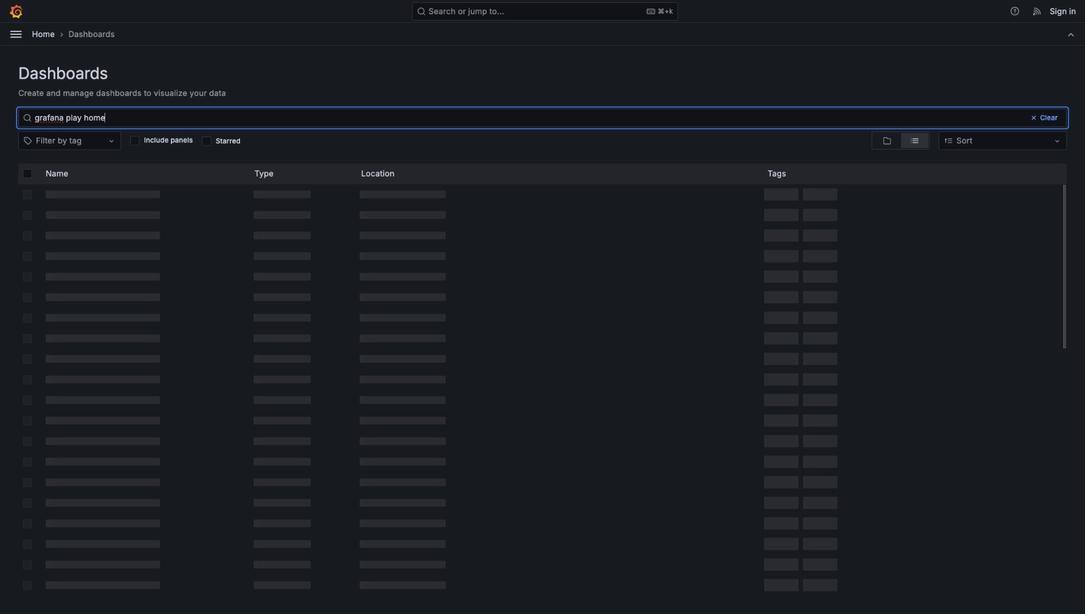 Task type: locate. For each thing, give the bounding box(es) containing it.
18 row from the top
[[18, 514, 1063, 534]]

open menu image
[[9, 27, 23, 41]]

Tag filter text field
[[83, 134, 85, 147]]

1 horizontal spatial column header
[[357, 164, 759, 184]]

6 row from the top
[[18, 266, 1063, 287]]

10 row from the top
[[18, 349, 1063, 369]]

view as list image
[[911, 136, 920, 145]]

4 row from the top
[[18, 225, 1063, 246]]

11 row from the top
[[18, 369, 1063, 390]]

14 row from the top
[[18, 431, 1063, 452]]

2 column header from the left
[[357, 164, 759, 184]]

8 row from the top
[[18, 308, 1063, 328]]

option group
[[872, 132, 930, 150]]

9 row from the top
[[18, 328, 1063, 349]]

news image
[[1033, 6, 1043, 16]]

Search for dashboards and folders text field
[[18, 109, 1068, 127]]

2 horizontal spatial column header
[[764, 164, 1068, 184]]

0 horizontal spatial column header
[[250, 164, 352, 184]]

row
[[18, 164, 1068, 184], [18, 184, 1063, 205], [18, 205, 1063, 225], [18, 225, 1063, 246], [18, 246, 1063, 266], [18, 266, 1063, 287], [18, 287, 1063, 308], [18, 308, 1063, 328], [18, 328, 1063, 349], [18, 349, 1063, 369], [18, 369, 1063, 390], [18, 390, 1063, 411], [18, 411, 1063, 431], [18, 431, 1063, 452], [18, 452, 1063, 472], [18, 472, 1063, 493], [18, 493, 1063, 514], [18, 514, 1063, 534], [18, 534, 1063, 555], [18, 555, 1063, 575], [18, 575, 1063, 596]]

column header
[[250, 164, 352, 184], [357, 164, 759, 184], [764, 164, 1068, 184]]

5 row from the top
[[18, 246, 1063, 266]]

view by folders image
[[883, 136, 892, 145]]

16 row from the top
[[18, 472, 1063, 493]]

15 row from the top
[[18, 452, 1063, 472]]

3 row from the top
[[18, 205, 1063, 225]]

7 row from the top
[[18, 287, 1063, 308]]



Task type: describe. For each thing, give the bounding box(es) containing it.
2 row from the top
[[18, 184, 1063, 205]]

12 row from the top
[[18, 390, 1063, 411]]

Sort text field
[[956, 134, 958, 147]]

help image
[[1010, 6, 1021, 16]]

grafana image
[[9, 4, 23, 18]]

17 row from the top
[[18, 493, 1063, 514]]

1 column header from the left
[[250, 164, 352, 184]]

13 row from the top
[[18, 411, 1063, 431]]

1 row from the top
[[18, 164, 1068, 184]]

19 row from the top
[[18, 534, 1063, 555]]

3 column header from the left
[[764, 164, 1068, 184]]

21 row from the top
[[18, 575, 1063, 596]]

search results table table
[[18, 164, 1068, 615]]

20 row from the top
[[18, 555, 1063, 575]]



Task type: vqa. For each thing, say whether or not it's contained in the screenshot.
ninth "row" from the bottom
yes



